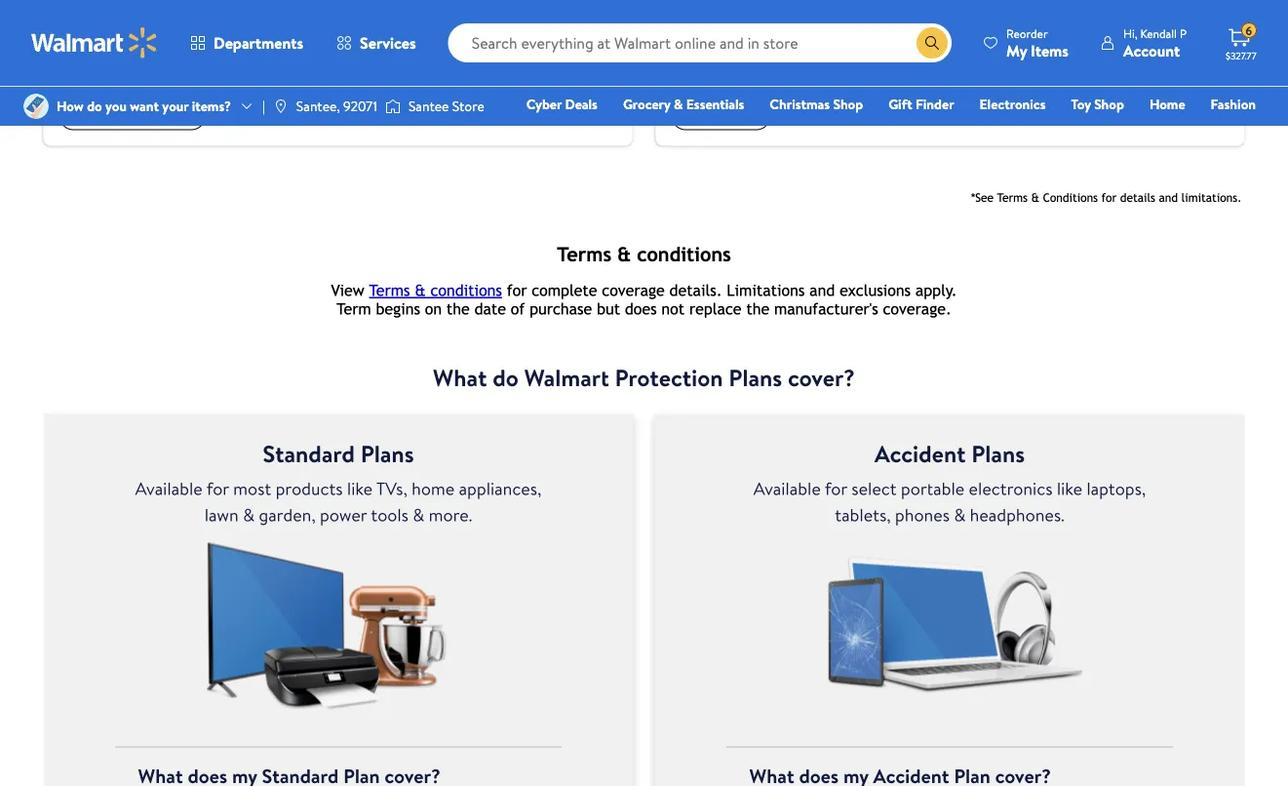 Task type: locate. For each thing, give the bounding box(es) containing it.
learn
[[59, 47, 92, 66]]

your down covered
[[175, 47, 201, 66]]

button
[[727, 47, 767, 66]]

you right do
[[105, 97, 127, 116]]

to right 'how' at the left of the page
[[123, 47, 136, 66]]

 image
[[23, 94, 49, 119], [385, 97, 401, 116]]

do
[[87, 97, 102, 116]]

2 shop from the left
[[1095, 95, 1125, 114]]

account
[[142, 106, 189, 125]]

your right do
[[112, 106, 138, 125]]

6
[[1246, 22, 1253, 39]]

1 vertical spatial you
[[105, 97, 127, 116]]

walmart+ link
[[1190, 121, 1265, 142]]

toy
[[1072, 95, 1092, 114]]

cyber deals
[[527, 95, 598, 114]]

2 horizontal spatial to
[[809, 47, 822, 66]]

christmas
[[770, 95, 830, 114]]

to left get
[[809, 47, 822, 66]]

file
[[688, 106, 710, 125]]

home
[[1150, 95, 1186, 114]]

to right go
[[96, 106, 109, 125]]

1 horizontal spatial you
[[138, 16, 166, 40]]

walmart+
[[1198, 122, 1257, 141]]

92071
[[344, 97, 377, 116]]

easy online claims click the button below to get started.
[[672, 16, 893, 66]]

how
[[95, 47, 120, 66]]

one debit
[[1107, 122, 1173, 141]]

the
[[704, 47, 724, 66]]

to inside the we've got you covered learn how to cover your purchases.
[[123, 47, 136, 66]]

you up cover
[[138, 16, 166, 40]]

shop right christmas
[[834, 95, 864, 114]]

shop right toy
[[1095, 95, 1125, 114]]

your inside the we've got you covered learn how to cover your purchases.
[[175, 47, 201, 66]]

walmart image
[[31, 27, 158, 59]]

0 horizontal spatial shop
[[834, 95, 864, 114]]

you
[[138, 16, 166, 40], [105, 97, 127, 116]]

1 horizontal spatial  image
[[385, 97, 401, 116]]

 image
[[273, 99, 289, 114]]

below
[[771, 47, 806, 66]]

get
[[825, 47, 845, 66]]

1 horizontal spatial shop
[[1095, 95, 1125, 114]]

hi, kendall p account
[[1124, 25, 1187, 61]]

covered
[[170, 16, 231, 40]]

shop
[[834, 95, 864, 114], [1095, 95, 1125, 114]]

|
[[262, 97, 265, 116]]

you inside the we've got you covered learn how to cover your purchases.
[[138, 16, 166, 40]]

how do you want your items?
[[57, 97, 231, 116]]

grocery
[[623, 95, 671, 114]]

christmas shop link
[[761, 94, 872, 115]]

&
[[674, 95, 683, 114]]

departments button
[[174, 20, 320, 66]]

electronics
[[980, 95, 1046, 114]]

you for covered
[[138, 16, 166, 40]]

you for want
[[105, 97, 127, 116]]

grocery & essentials link
[[615, 94, 754, 115]]

list
[[32, 0, 1257, 146]]

claims
[[761, 16, 809, 40]]

fashion
[[1211, 95, 1257, 114]]

1 shop from the left
[[834, 95, 864, 114]]

1 horizontal spatial to
[[123, 47, 136, 66]]

registry
[[1032, 122, 1082, 141]]

 image for how do you want your items?
[[23, 94, 49, 119]]

home link
[[1141, 94, 1195, 115]]

your
[[175, 47, 201, 66], [162, 97, 189, 116], [112, 106, 138, 125]]

0 horizontal spatial  image
[[23, 94, 49, 119]]

0 horizontal spatial you
[[105, 97, 127, 116]]

to
[[123, 47, 136, 66], [809, 47, 822, 66], [96, 106, 109, 125]]

how
[[57, 97, 84, 116]]

toy shop
[[1072, 95, 1125, 114]]

go
[[76, 106, 93, 125]]

 image left how
[[23, 94, 49, 119]]

0 vertical spatial you
[[138, 16, 166, 40]]

your right want
[[162, 97, 189, 116]]

reorder my items
[[1007, 25, 1069, 61]]

easy online claims list item
[[644, 0, 1257, 146]]

items?
[[192, 97, 231, 116]]

auto link
[[969, 121, 1015, 142]]

santee store
[[409, 97, 485, 116]]

0 horizontal spatial to
[[96, 106, 109, 125]]

shop for toy shop
[[1095, 95, 1125, 114]]

electronics link
[[971, 94, 1055, 115]]

santee, 92071
[[296, 97, 377, 116]]

cover
[[139, 47, 172, 66]]

shop for christmas shop
[[834, 95, 864, 114]]

purchases.
[[205, 47, 266, 66]]

christmas shop
[[770, 95, 864, 114]]

fashion link
[[1203, 94, 1265, 115]]

started.
[[848, 47, 893, 66]]

 image right 92071 on the top left
[[385, 97, 401, 116]]



Task type: vqa. For each thing, say whether or not it's contained in the screenshot.
The "Truffles," inside $7.18 84.5 ¢/OZ LINDT LINDOR ASSORTED CHOCOLATE CANDY TRUFFLES, 8.5 OZ. BAG
no



Task type: describe. For each thing, give the bounding box(es) containing it.
reorder
[[1007, 25, 1048, 41]]

gift finder link
[[880, 94, 964, 115]]

p
[[1180, 25, 1187, 41]]

grocery & essentials
[[623, 95, 745, 114]]

finder
[[916, 95, 955, 114]]

my
[[1007, 40, 1028, 61]]

auto
[[978, 122, 1007, 141]]

store
[[453, 97, 485, 116]]

one debit link
[[1098, 121, 1182, 142]]

registry link
[[1023, 121, 1091, 142]]

we've
[[59, 16, 104, 40]]

departments
[[214, 32, 304, 54]]

services
[[360, 32, 416, 54]]

Search search field
[[448, 23, 952, 62]]

we've got you covered learn how to cover your purchases.
[[59, 16, 266, 66]]

santee
[[409, 97, 449, 116]]

santee,
[[296, 97, 340, 116]]

gift finder
[[889, 95, 955, 114]]

services button
[[320, 20, 433, 66]]

list containing we've got you covered
[[32, 0, 1257, 146]]

items
[[1031, 40, 1069, 61]]

account
[[1124, 40, 1181, 61]]

Walmart Site-Wide search field
[[448, 23, 952, 62]]

debit
[[1140, 122, 1173, 141]]

search icon image
[[925, 35, 941, 51]]

essentials
[[687, 95, 745, 114]]

go to your account
[[76, 106, 189, 125]]

one
[[1107, 122, 1136, 141]]

to inside easy online claims click the button below to get started.
[[809, 47, 822, 66]]

fashion auto
[[978, 95, 1257, 141]]

claim
[[723, 106, 755, 125]]

easy
[[672, 16, 706, 40]]

we've got you covered list item
[[32, 0, 644, 146]]

toy shop link
[[1063, 94, 1134, 115]]

 image for santee store
[[385, 97, 401, 116]]

cyber deals link
[[518, 94, 607, 115]]

cyber
[[527, 95, 562, 114]]

online
[[710, 16, 757, 40]]

got
[[108, 16, 134, 40]]

kendall
[[1141, 25, 1178, 41]]

gift
[[889, 95, 913, 114]]

want
[[130, 97, 159, 116]]

file a claim
[[688, 106, 755, 125]]

click
[[672, 47, 701, 66]]

deals
[[565, 95, 598, 114]]

$327.77
[[1226, 49, 1257, 62]]

hi,
[[1124, 25, 1138, 41]]

a
[[713, 106, 720, 125]]



